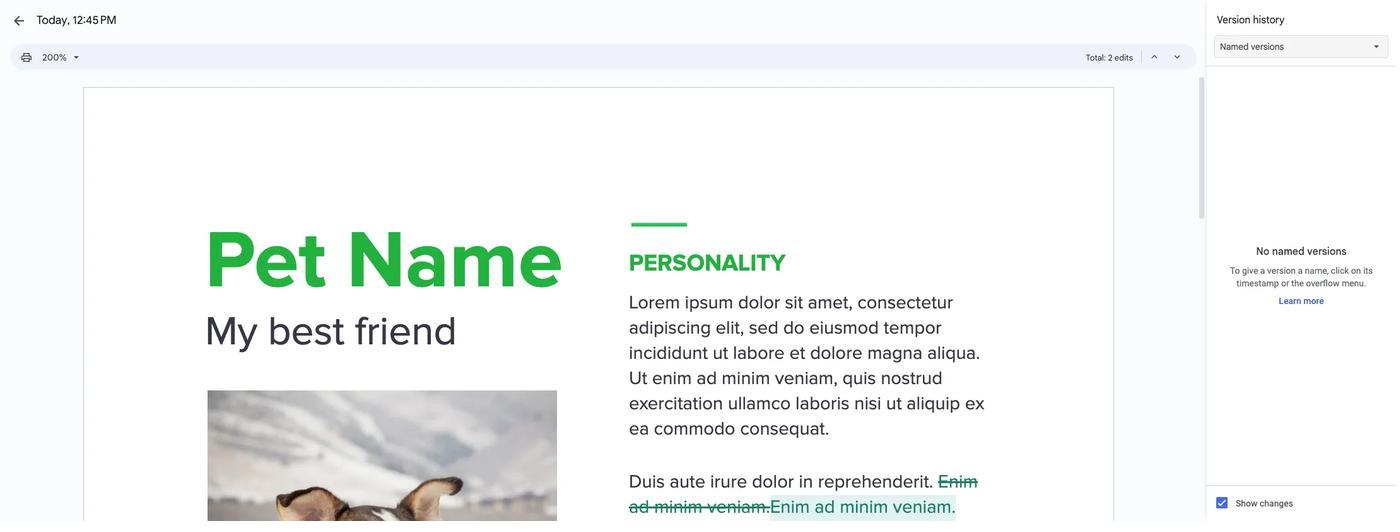 Task type: describe. For each thing, give the bounding box(es) containing it.
total: 2 edits
[[1086, 52, 1133, 63]]

history
[[1253, 14, 1285, 26]]

2 a from the left
[[1298, 266, 1303, 276]]

version history
[[1217, 14, 1285, 26]]

versions inside heading
[[1307, 245, 1347, 258]]

version
[[1267, 266, 1296, 276]]

show
[[1236, 498, 1258, 509]]

no
[[1256, 245, 1270, 258]]

version
[[1217, 14, 1251, 26]]

1 a from the left
[[1260, 266, 1265, 276]]

versions inside option
[[1251, 41, 1284, 52]]

named
[[1220, 41, 1249, 52]]

Show changes checkbox
[[1216, 497, 1228, 509]]

click
[[1331, 266, 1349, 276]]

name,
[[1305, 266, 1329, 276]]

learn more
[[1279, 296, 1324, 306]]

named
[[1272, 245, 1305, 258]]

menu bar banner
[[0, 0, 1396, 75]]

timestamp
[[1237, 278, 1279, 288]]

on
[[1351, 266, 1361, 276]]

show changes
[[1236, 498, 1293, 509]]

Zoom field
[[37, 48, 85, 67]]

menu.
[[1342, 278, 1366, 288]]

no named versions heading
[[1218, 244, 1385, 259]]



Task type: locate. For each thing, give the bounding box(es) containing it.
edits
[[1115, 52, 1133, 63]]

a up the
[[1298, 266, 1303, 276]]

today,
[[37, 13, 70, 27]]

no named versions
[[1256, 245, 1347, 258]]

total: 2 edits heading
[[1086, 50, 1133, 66]]

to give a version a name, click on its timestamp or the overflow menu.
[[1230, 266, 1373, 288]]

mode and view toolbar
[[1086, 44, 1189, 69]]

named versions list box
[[1207, 35, 1396, 66]]

today, 12:45 pm application
[[0, 0, 1396, 521]]

12:45 pm
[[73, 13, 117, 27]]

changes
[[1260, 498, 1293, 509]]

2
[[1108, 52, 1113, 63]]

or
[[1281, 278, 1289, 288]]

0 horizontal spatial versions
[[1251, 41, 1284, 52]]

main toolbar
[[15, 47, 85, 67]]

total:
[[1086, 52, 1106, 63]]

its
[[1363, 266, 1373, 276]]

overflow
[[1306, 278, 1340, 288]]

learn more link
[[1279, 296, 1324, 306]]

learn
[[1279, 296, 1301, 306]]

more
[[1304, 296, 1324, 306]]

a
[[1260, 266, 1265, 276], [1298, 266, 1303, 276]]

0 vertical spatial versions
[[1251, 41, 1284, 52]]

1 horizontal spatial a
[[1298, 266, 1303, 276]]

a right give
[[1260, 266, 1265, 276]]

versions
[[1251, 41, 1284, 52], [1307, 245, 1347, 258]]

today, 12:45 pm
[[37, 13, 117, 27]]

give
[[1242, 266, 1258, 276]]

the
[[1292, 278, 1304, 288]]

1 horizontal spatial versions
[[1307, 245, 1347, 258]]

named versions
[[1220, 41, 1284, 52]]

Zoom text field
[[39, 49, 69, 66]]

version history section
[[1207, 0, 1396, 521]]

1 vertical spatial versions
[[1307, 245, 1347, 258]]

versions up name,
[[1307, 245, 1347, 258]]

0 horizontal spatial a
[[1260, 266, 1265, 276]]

named versions option
[[1220, 40, 1284, 53]]

versions down history
[[1251, 41, 1284, 52]]

to
[[1230, 266, 1240, 276]]



Task type: vqa. For each thing, say whether or not it's contained in the screenshot.
Show
yes



